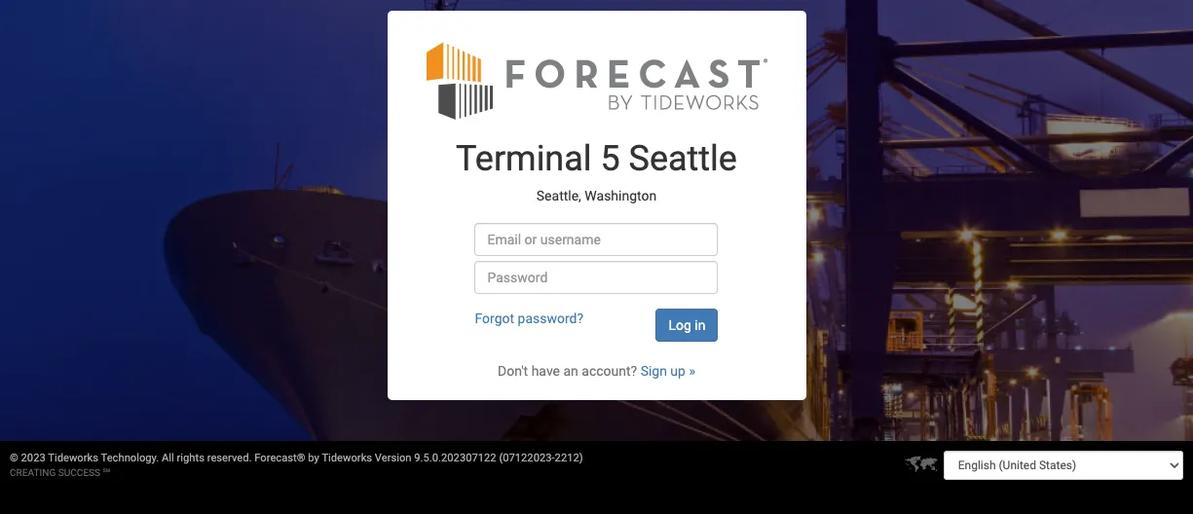 Task type: describe. For each thing, give the bounding box(es) containing it.
log
[[669, 318, 691, 333]]

creating
[[10, 467, 56, 478]]

Email or username text field
[[475, 223, 718, 256]]

1 tideworks from the left
[[48, 452, 98, 465]]

password?
[[518, 311, 583, 326]]

account?
[[582, 363, 637, 379]]

Password password field
[[475, 261, 718, 294]]

version
[[375, 452, 411, 465]]

5
[[600, 138, 620, 179]]

sign
[[640, 363, 667, 379]]

©
[[10, 452, 18, 465]]

2023
[[21, 452, 46, 465]]

an
[[563, 363, 578, 379]]

9.5.0.202307122
[[414, 452, 496, 465]]

reserved.
[[207, 452, 252, 465]]

by
[[308, 452, 319, 465]]

log in button
[[656, 309, 718, 342]]

2212)
[[555, 452, 583, 465]]

have
[[531, 363, 560, 379]]

℠
[[103, 467, 110, 478]]

© 2023 tideworks technology. all rights reserved. forecast® by tideworks version 9.5.0.202307122 (07122023-2212) creating success ℠
[[10, 452, 583, 478]]

»
[[689, 363, 695, 379]]

forgot password? link
[[475, 311, 583, 326]]



Task type: locate. For each thing, give the bounding box(es) containing it.
don't have an account? sign up »
[[498, 363, 695, 379]]

don't
[[498, 363, 528, 379]]

success
[[58, 467, 100, 478]]

tideworks
[[48, 452, 98, 465], [322, 452, 372, 465]]

washington
[[585, 188, 657, 203]]

forgot
[[475, 311, 514, 326]]

rights
[[177, 452, 204, 465]]

1 horizontal spatial tideworks
[[322, 452, 372, 465]]

up
[[670, 363, 686, 379]]

forecast®
[[254, 452, 305, 465]]

technology.
[[101, 452, 159, 465]]

terminal
[[456, 138, 592, 179]]

tideworks right by
[[322, 452, 372, 465]]

in
[[695, 318, 706, 333]]

(07122023-
[[499, 452, 555, 465]]

all
[[162, 452, 174, 465]]

sign up » link
[[640, 363, 695, 379]]

2 tideworks from the left
[[322, 452, 372, 465]]

terminal 5 seattle seattle, washington
[[456, 138, 737, 203]]

0 horizontal spatial tideworks
[[48, 452, 98, 465]]

tideworks up success
[[48, 452, 98, 465]]

seattle,
[[536, 188, 581, 203]]

forgot password? log in
[[475, 311, 706, 333]]

seattle
[[629, 138, 737, 179]]

forecast® by tideworks image
[[426, 40, 767, 121]]



Task type: vqa. For each thing, say whether or not it's contained in the screenshot.
RFID inside at ssa seattle terminals all trucks must have their license plate and rfid tag properly paired in emodal to the scac assignment of the container being picked up.
no



